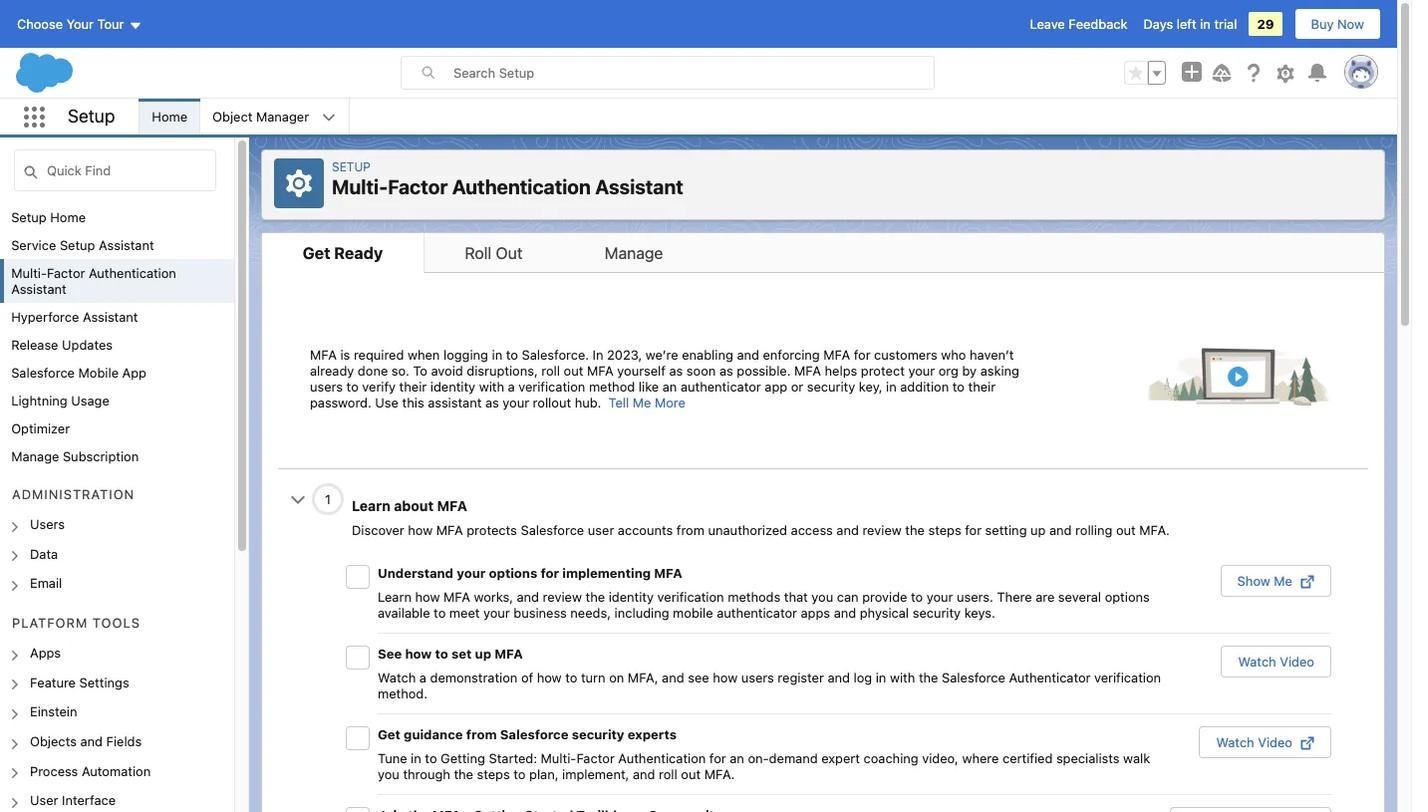 Task type: locate. For each thing, give the bounding box(es) containing it.
for inside get guidance from salesforce security experts tune in to getting started: multi-factor authentication for an on-demand expert coaching video, where certified specialists walk you through the steps to plan, implement, and roll out mfa.
[[710, 750, 726, 766]]

setup multi-factor authentication assistant
[[332, 159, 684, 198]]

0 horizontal spatial from
[[466, 726, 497, 742]]

1 horizontal spatial review
[[863, 522, 902, 538]]

multi-factor authentication assistant link
[[11, 265, 234, 297]]

1 vertical spatial me
[[1274, 573, 1293, 589]]

get ready link
[[262, 233, 424, 273]]

1 horizontal spatial mfa.
[[1140, 522, 1170, 538]]

0 horizontal spatial home
[[50, 209, 86, 225]]

1 horizontal spatial manage
[[605, 243, 663, 262]]

for left an
[[710, 750, 726, 766]]

assistant up updates
[[83, 309, 138, 325]]

learn
[[352, 497, 391, 514], [378, 589, 412, 605]]

authentication up "out"
[[452, 175, 591, 198]]

2 vertical spatial factor
[[577, 750, 615, 766]]

1 vertical spatial watch video button
[[1200, 726, 1332, 758]]

setup
[[68, 105, 115, 126], [332, 159, 371, 174], [11, 209, 47, 225], [60, 237, 95, 253]]

0 vertical spatial authentication
[[452, 175, 591, 198]]

1 horizontal spatial authentication
[[452, 175, 591, 198]]

your up "works," on the left of the page
[[457, 565, 486, 581]]

multi- inside setup multi-factor authentication assistant
[[332, 175, 388, 198]]

0 vertical spatial factor
[[388, 175, 448, 198]]

and right the apps
[[834, 605, 856, 620]]

how inside the learn about mfa discover how mfa protects salesforce user accounts from unauthorized access and review the steps for setting up and rolling out mfa.
[[408, 522, 433, 538]]

accounts
[[618, 522, 673, 538]]

0 horizontal spatial up
[[475, 645, 491, 661]]

manage inside tab list
[[605, 243, 663, 262]]

buy now
[[1311, 16, 1365, 32]]

progress indicator progress bar
[[312, 483, 344, 515]]

0 vertical spatial home
[[152, 109, 188, 125]]

implement,
[[562, 766, 629, 782]]

that
[[784, 589, 808, 605]]

security
[[913, 605, 961, 620], [572, 726, 625, 742]]

1 horizontal spatial you
[[812, 589, 834, 605]]

0 horizontal spatial me
[[633, 395, 651, 411]]

1 vertical spatial get
[[378, 726, 401, 742]]

get ready image
[[1142, 346, 1337, 412]]

and left the see
[[662, 669, 684, 685]]

1 horizontal spatial for
[[710, 750, 726, 766]]

fields
[[106, 734, 142, 750]]

you inside get guidance from salesforce security experts tune in to getting started: multi-factor authentication for an on-demand expert coaching video, where certified specialists walk you through the steps to plan, implement, and roll out mfa.
[[378, 766, 400, 782]]

the right through
[[454, 766, 473, 782]]

leave feedback link
[[1030, 16, 1128, 32]]

0 vertical spatial steps
[[928, 522, 962, 538]]

mfa.
[[1140, 522, 1170, 538], [704, 766, 735, 782]]

0 horizontal spatial steps
[[477, 766, 510, 782]]

1 vertical spatial options
[[1105, 589, 1150, 605]]

0 vertical spatial learn
[[352, 497, 391, 514]]

multi- right started:
[[541, 750, 577, 766]]

1 vertical spatial security
[[572, 726, 625, 742]]

service
[[11, 237, 56, 253]]

interface
[[62, 793, 116, 808]]

0 vertical spatial out
[[1116, 522, 1136, 538]]

user
[[588, 522, 614, 538]]

how down understand
[[415, 589, 440, 605]]

review down implementing
[[543, 589, 582, 605]]

1 horizontal spatial from
[[677, 522, 705, 538]]

and left rolling
[[1050, 522, 1072, 538]]

0 vertical spatial in
[[1200, 16, 1211, 32]]

object
[[212, 109, 253, 125]]

watch video for tune in to getting started: multi-factor authentication for an on-demand expert coaching video, where certified specialists walk you through the steps to plan, implement, and roll out mfa.
[[1216, 734, 1293, 750]]

tab list
[[261, 232, 1385, 273]]

security left keys.
[[913, 605, 961, 620]]

0 horizontal spatial review
[[543, 589, 582, 605]]

1 vertical spatial learn
[[378, 589, 412, 605]]

salesforce mobile app link
[[11, 365, 147, 381]]

you left through
[[378, 766, 400, 782]]

steps left "setting"
[[928, 522, 962, 538]]

assistant up hyperforce at the top of the page
[[11, 281, 67, 297]]

2 horizontal spatial for
[[965, 522, 982, 538]]

setup inside setup multi-factor authentication assistant
[[332, 159, 371, 174]]

apps
[[801, 605, 830, 620]]

get for get ready
[[303, 243, 330, 262]]

understand
[[378, 565, 454, 581]]

tell
[[609, 395, 629, 411]]

review inside understand your options for implementing mfa learn how mfa works, and review the identity verification methods that you can provide to your users. there are several options available to meet your business needs, including mobile authenticator apps and physical security keys.
[[543, 589, 582, 605]]

0 horizontal spatial out
[[681, 766, 701, 782]]

hyperforce assistant link
[[11, 309, 138, 325]]

authentication down service setup assistant
[[89, 265, 176, 281]]

usage
[[71, 393, 109, 409]]

in right log
[[876, 669, 887, 685]]

0 vertical spatial security
[[913, 605, 961, 620]]

mfa. right rolling
[[1140, 522, 1170, 538]]

certified
[[1003, 750, 1053, 766]]

the right with
[[919, 669, 938, 685]]

you left can
[[812, 589, 834, 605]]

0 horizontal spatial multi-
[[11, 265, 47, 281]]

setup up ready
[[332, 159, 371, 174]]

2 horizontal spatial multi-
[[541, 750, 577, 766]]

your left users.
[[927, 589, 953, 605]]

authentication down experts
[[618, 750, 706, 766]]

watch video button for tune in to getting started: multi-factor authentication for an on-demand expert coaching video, where certified specialists walk you through the steps to plan, implement, and roll out mfa.
[[1200, 726, 1332, 758]]

for up business
[[541, 565, 559, 581]]

0 vertical spatial get
[[303, 243, 330, 262]]

0 vertical spatial you
[[812, 589, 834, 605]]

mobile
[[673, 605, 713, 620]]

roll
[[659, 766, 678, 782]]

and right access
[[837, 522, 859, 538]]

and left "roll" on the bottom left of page
[[633, 766, 655, 782]]

0 vertical spatial watch video button
[[1221, 645, 1332, 677]]

setup for setup home
[[11, 209, 47, 225]]

more
[[655, 395, 686, 411]]

1 vertical spatial steps
[[477, 766, 510, 782]]

steps inside the learn about mfa discover how mfa protects salesforce user accounts from unauthorized access and review the steps for setting up and rolling out mfa.
[[928, 522, 962, 538]]

1 horizontal spatial in
[[876, 669, 887, 685]]

to left turn
[[565, 669, 578, 685]]

up right set
[[475, 645, 491, 661]]

email link
[[30, 576, 62, 593]]

home up service setup assistant link
[[50, 209, 86, 225]]

a
[[419, 669, 427, 685]]

options up "works," on the left of the page
[[489, 565, 538, 581]]

up inside the learn about mfa discover how mfa protects salesforce user accounts from unauthorized access and review the steps for setting up and rolling out mfa.
[[1031, 522, 1046, 538]]

1 vertical spatial review
[[543, 589, 582, 605]]

on
[[609, 669, 624, 685]]

tour
[[97, 16, 124, 32]]

watch for see how to set up mfa watch a demonstration of how to turn on mfa, and see how users register and log in with the salesforce authenticator verification method.
[[1238, 653, 1277, 669]]

home left object
[[152, 109, 188, 125]]

hyperforce
[[11, 309, 79, 325]]

the
[[905, 522, 925, 538], [586, 589, 605, 605], [919, 669, 938, 685], [454, 766, 473, 782]]

factor inside multi-factor authentication assistant
[[47, 265, 85, 281]]

mfa up mobile
[[654, 565, 682, 581]]

mfa inside see how to set up mfa watch a demonstration of how to turn on mfa, and see how users register and log in with the salesforce authenticator verification method.
[[495, 645, 523, 661]]

assistant up manage link
[[595, 175, 684, 198]]

get inside get ready link
[[303, 243, 330, 262]]

multi- down service
[[11, 265, 47, 281]]

1 vertical spatial from
[[466, 726, 497, 742]]

1 horizontal spatial me
[[1274, 573, 1293, 589]]

to left plan,
[[514, 766, 526, 782]]

learn about mfa button
[[340, 492, 479, 520]]

user interface link
[[30, 793, 116, 810]]

can
[[837, 589, 859, 605]]

mfa. inside get guidance from salesforce security experts tune in to getting started: multi-factor authentication for an on-demand expert coaching video, where certified specialists walk you through the steps to plan, implement, and roll out mfa.
[[704, 766, 735, 782]]

1 vertical spatial home
[[50, 209, 86, 225]]

2 vertical spatial for
[[710, 750, 726, 766]]

there
[[997, 589, 1032, 605]]

1 vertical spatial multi-
[[11, 265, 47, 281]]

0 horizontal spatial manage
[[11, 449, 59, 464]]

me right the tell
[[633, 395, 651, 411]]

in
[[1200, 16, 1211, 32], [876, 669, 887, 685], [411, 750, 421, 766]]

for left "setting"
[[965, 522, 982, 538]]

to left set
[[435, 645, 448, 661]]

0 vertical spatial options
[[489, 565, 538, 581]]

learn down understand
[[378, 589, 412, 605]]

in right tune
[[411, 750, 421, 766]]

1 horizontal spatial security
[[913, 605, 961, 620]]

verification
[[657, 589, 724, 605], [1095, 669, 1161, 685]]

2 horizontal spatial authentication
[[618, 750, 706, 766]]

hyperforce assistant
[[11, 309, 138, 325]]

multi- down setup link
[[332, 175, 388, 198]]

the down implementing
[[586, 589, 605, 605]]

1 vertical spatial authentication
[[89, 265, 176, 281]]

me right show
[[1274, 573, 1293, 589]]

verification right identity
[[657, 589, 724, 605]]

up right "setting"
[[1031, 522, 1046, 538]]

0 vertical spatial verification
[[657, 589, 724, 605]]

watch video button for watch a demonstration of how to turn on mfa, and see how users register and log in with the salesforce authenticator verification method.
[[1221, 645, 1332, 677]]

salesforce inside get guidance from salesforce security experts tune in to getting started: multi-factor authentication for an on-demand expert coaching video, where certified specialists walk you through the steps to plan, implement, and roll out mfa.
[[500, 726, 569, 742]]

steps left plan,
[[477, 766, 510, 782]]

1 vertical spatial verification
[[1095, 669, 1161, 685]]

for inside understand your options for implementing mfa learn how mfa works, and review the identity verification methods that you can provide to your users. there are several options available to meet your business needs, including mobile authenticator apps and physical security keys.
[[541, 565, 559, 581]]

get ready
[[303, 243, 383, 262]]

salesforce left user
[[521, 522, 584, 538]]

verification inside see how to set up mfa watch a demonstration of how to turn on mfa, and see how users register and log in with the salesforce authenticator verification method.
[[1095, 669, 1161, 685]]

security up implement,
[[572, 726, 625, 742]]

and up 'process automation'
[[80, 734, 103, 750]]

1 vertical spatial for
[[541, 565, 559, 581]]

app
[[122, 365, 147, 381]]

get inside get guidance from salesforce security experts tune in to getting started: multi-factor authentication for an on-demand expert coaching video, where certified specialists walk you through the steps to plan, implement, and roll out mfa.
[[378, 726, 401, 742]]

0 vertical spatial multi-
[[332, 175, 388, 198]]

manage for manage subscription
[[11, 449, 59, 464]]

release updates link
[[11, 337, 113, 353]]

options right several
[[1105, 589, 1150, 605]]

text default image
[[290, 493, 306, 509]]

assistant
[[595, 175, 684, 198], [99, 237, 154, 253], [11, 281, 67, 297], [83, 309, 138, 325]]

1
[[325, 491, 331, 507]]

learn inside the learn about mfa discover how mfa protects salesforce user accounts from unauthorized access and review the steps for setting up and rolling out mfa.
[[352, 497, 391, 514]]

assistant inside multi-factor authentication assistant
[[11, 281, 67, 297]]

2 vertical spatial multi-
[[541, 750, 577, 766]]

0 vertical spatial from
[[677, 522, 705, 538]]

to left the meet
[[434, 605, 446, 620]]

out right "roll" on the bottom left of page
[[681, 766, 701, 782]]

roll
[[465, 243, 492, 262]]

0 horizontal spatial authentication
[[89, 265, 176, 281]]

0 horizontal spatial for
[[541, 565, 559, 581]]

0 horizontal spatial verification
[[657, 589, 724, 605]]

1 vertical spatial you
[[378, 766, 400, 782]]

identity
[[609, 589, 654, 605]]

get for get guidance from salesforce security experts tune in to getting started: multi-factor authentication for an on-demand expert coaching video, where certified specialists walk you through the steps to plan, implement, and roll out mfa.
[[378, 726, 401, 742]]

tell me more
[[609, 395, 686, 411]]

1 horizontal spatial verification
[[1095, 669, 1161, 685]]

feature settings
[[30, 675, 129, 691]]

out inside get guidance from salesforce security experts tune in to getting started: multi-factor authentication for an on-demand expert coaching video, where certified specialists walk you through the steps to plan, implement, and roll out mfa.
[[681, 766, 701, 782]]

get up tune
[[378, 726, 401, 742]]

1 horizontal spatial multi-
[[332, 175, 388, 198]]

1 vertical spatial manage
[[11, 449, 59, 464]]

mfa for options
[[654, 565, 682, 581]]

2 vertical spatial in
[[411, 750, 421, 766]]

mfa. left on-
[[704, 766, 735, 782]]

0 vertical spatial me
[[633, 395, 651, 411]]

1 vertical spatial up
[[475, 645, 491, 661]]

from right accounts
[[677, 522, 705, 538]]

leave feedback
[[1030, 16, 1128, 32]]

mfa left protects on the bottom of the page
[[436, 522, 463, 538]]

you inside understand your options for implementing mfa learn how mfa works, and review the identity verification methods that you can provide to your users. there are several options available to meet your business needs, including mobile authenticator apps and physical security keys.
[[812, 589, 834, 605]]

0 horizontal spatial mfa.
[[704, 766, 735, 782]]

1 horizontal spatial home
[[152, 109, 188, 125]]

2 horizontal spatial factor
[[577, 750, 615, 766]]

up inside see how to set up mfa watch a demonstration of how to turn on mfa, and see how users register and log in with the salesforce authenticator verification method.
[[475, 645, 491, 661]]

0 vertical spatial for
[[965, 522, 982, 538]]

walk
[[1123, 750, 1150, 766]]

video for watch a demonstration of how to turn on mfa, and see how users register and log in with the salesforce authenticator verification method.
[[1280, 653, 1315, 669]]

1 horizontal spatial out
[[1116, 522, 1136, 538]]

multi- inside multi-factor authentication assistant
[[11, 265, 47, 281]]

1 vertical spatial video
[[1258, 734, 1293, 750]]

get
[[303, 243, 330, 262], [378, 726, 401, 742]]

users.
[[957, 589, 994, 605]]

0 vertical spatial mfa.
[[1140, 522, 1170, 538]]

to
[[911, 589, 923, 605], [434, 605, 446, 620], [435, 645, 448, 661], [565, 669, 578, 685], [425, 750, 437, 766], [514, 766, 526, 782]]

1 vertical spatial out
[[681, 766, 701, 782]]

1 vertical spatial factor
[[47, 265, 85, 281]]

me
[[633, 395, 651, 411], [1274, 573, 1293, 589]]

learn up discover
[[352, 497, 391, 514]]

manage
[[605, 243, 663, 262], [11, 449, 59, 464]]

1 horizontal spatial up
[[1031, 522, 1046, 538]]

where
[[962, 750, 999, 766]]

0 horizontal spatial get
[[303, 243, 330, 262]]

1 horizontal spatial factor
[[388, 175, 448, 198]]

verification right authenticator
[[1095, 669, 1161, 685]]

0 vertical spatial review
[[863, 522, 902, 538]]

show
[[1238, 573, 1271, 589]]

1 vertical spatial in
[[876, 669, 887, 685]]

salesforce up started:
[[500, 726, 569, 742]]

video for tune in to getting started: multi-factor authentication for an on-demand expert coaching video, where certified specialists walk you through the steps to plan, implement, and roll out mfa.
[[1258, 734, 1293, 750]]

salesforce inside the learn about mfa discover how mfa protects salesforce user accounts from unauthorized access and review the steps for setting up and rolling out mfa.
[[521, 522, 584, 538]]

how up a
[[405, 645, 432, 661]]

get left ready
[[303, 243, 330, 262]]

out
[[496, 243, 523, 262]]

setup up quick find search box
[[68, 105, 115, 126]]

in inside see how to set up mfa watch a demonstration of how to turn on mfa, and see how users register and log in with the salesforce authenticator verification method.
[[876, 669, 887, 685]]

0 horizontal spatial in
[[411, 750, 421, 766]]

manage inside setup tree 'tree'
[[11, 449, 59, 464]]

1 vertical spatial mfa.
[[704, 766, 735, 782]]

from up getting
[[466, 726, 497, 742]]

setup up service
[[11, 209, 47, 225]]

me inside button
[[1274, 573, 1293, 589]]

0 horizontal spatial you
[[378, 766, 400, 782]]

1 horizontal spatial get
[[378, 726, 401, 742]]

0 vertical spatial video
[[1280, 653, 1315, 669]]

from
[[677, 522, 705, 538], [466, 726, 497, 742]]

mfa up of
[[495, 645, 523, 661]]

salesforce down keys.
[[942, 669, 1006, 685]]

in inside get guidance from salesforce security experts tune in to getting started: multi-factor authentication for an on-demand expert coaching video, where certified specialists walk you through the steps to plan, implement, and roll out mfa.
[[411, 750, 421, 766]]

buy
[[1311, 16, 1334, 32]]

lightning
[[11, 393, 67, 409]]

1 horizontal spatial options
[[1105, 589, 1150, 605]]

the inside get guidance from salesforce security experts tune in to getting started: multi-factor authentication for an on-demand expert coaching video, where certified specialists walk you through the steps to plan, implement, and roll out mfa.
[[454, 766, 473, 782]]

multi-factor authentication assistant
[[11, 265, 176, 297]]

rolling
[[1076, 522, 1113, 538]]

authenticator
[[1009, 669, 1091, 685]]

salesforce up lightning
[[11, 365, 75, 381]]

assistant inside setup multi-factor authentication assistant
[[595, 175, 684, 198]]

0 vertical spatial watch video
[[1238, 653, 1315, 669]]

2 vertical spatial authentication
[[618, 750, 706, 766]]

setup for setup multi-factor authentication assistant
[[332, 159, 371, 174]]

optimizer
[[11, 421, 70, 437]]

0 horizontal spatial factor
[[47, 265, 85, 281]]

the up the provide
[[905, 522, 925, 538]]

watch
[[1238, 653, 1277, 669], [378, 669, 416, 685], [1216, 734, 1255, 750]]

0 vertical spatial manage
[[605, 243, 663, 262]]

several
[[1058, 589, 1102, 605]]

0 vertical spatial up
[[1031, 522, 1046, 538]]

1 horizontal spatial steps
[[928, 522, 962, 538]]

how down about
[[408, 522, 433, 538]]

setup up multi-factor authentication assistant
[[60, 237, 95, 253]]

out right rolling
[[1116, 522, 1136, 538]]

how right the see
[[713, 669, 738, 685]]

review up the provide
[[863, 522, 902, 538]]

video
[[1280, 653, 1315, 669], [1258, 734, 1293, 750]]

home inside setup tree 'tree'
[[50, 209, 86, 225]]

group
[[1124, 61, 1166, 85]]

in right left
[[1200, 16, 1211, 32]]

your right the meet
[[483, 605, 510, 620]]

with
[[890, 669, 915, 685]]

process
[[30, 763, 78, 779]]

1 vertical spatial watch video
[[1216, 734, 1293, 750]]

0 horizontal spatial security
[[572, 726, 625, 742]]

out
[[1116, 522, 1136, 538], [681, 766, 701, 782]]



Task type: vqa. For each thing, say whether or not it's contained in the screenshot.
to's MFA
yes



Task type: describe. For each thing, give the bounding box(es) containing it.
manage link
[[563, 233, 705, 273]]

authentication inside multi-factor authentication assistant
[[89, 265, 176, 281]]

release
[[11, 337, 58, 353]]

mfa for mfa
[[436, 522, 463, 538]]

steps inside get guidance from salesforce security experts tune in to getting started: multi-factor authentication for an on-demand expert coaching video, where certified specialists walk you through the steps to plan, implement, and roll out mfa.
[[477, 766, 510, 782]]

lightning usage
[[11, 393, 109, 409]]

the inside understand your options for implementing mfa learn how mfa works, and review the identity verification methods that you can provide to your users. there are several options available to meet your business needs, including mobile authenticator apps and physical security keys.
[[586, 589, 605, 605]]

through
[[403, 766, 450, 782]]

video,
[[922, 750, 959, 766]]

mobile
[[78, 365, 119, 381]]

multi- inside get guidance from salesforce security experts tune in to getting started: multi-factor authentication for an on-demand expert coaching video, where certified specialists walk you through the steps to plan, implement, and roll out mfa.
[[541, 750, 577, 766]]

process automation link
[[30, 763, 151, 781]]

platform
[[12, 615, 88, 631]]

setup link
[[332, 159, 371, 174]]

objects and fields
[[30, 734, 142, 750]]

data
[[30, 546, 58, 562]]

see how to set up mfa watch a demonstration of how to turn on mfa, and see how users register and log in with the salesforce authenticator verification method.
[[378, 645, 1161, 701]]

objects
[[30, 734, 77, 750]]

learn inside understand your options for implementing mfa learn how mfa works, and review the identity verification methods that you can provide to your users. there are several options available to meet your business needs, including mobile authenticator apps and physical security keys.
[[378, 589, 412, 605]]

multi-factor authentication assistant tree item
[[0, 259, 234, 303]]

release updates
[[11, 337, 113, 353]]

salesforce mobile app
[[11, 365, 147, 381]]

log
[[854, 669, 872, 685]]

works,
[[474, 589, 513, 605]]

tune
[[378, 750, 407, 766]]

manage for manage
[[605, 243, 663, 262]]

choose
[[17, 16, 63, 32]]

unauthorized
[[708, 522, 787, 538]]

register
[[778, 669, 824, 685]]

set
[[452, 645, 472, 661]]

to down 'guidance'
[[425, 750, 437, 766]]

setup tree tree
[[0, 203, 234, 812]]

einstein link
[[30, 704, 77, 722]]

see
[[378, 645, 402, 661]]

how inside understand your options for implementing mfa learn how mfa works, and review the identity verification methods that you can provide to your users. there are several options available to meet your business needs, including mobile authenticator apps and physical security keys.
[[415, 589, 440, 605]]

mfa for to
[[495, 645, 523, 661]]

show me
[[1238, 573, 1293, 589]]

leave
[[1030, 16, 1065, 32]]

watch for get guidance from salesforce security experts tune in to getting started: multi-factor authentication for an on-demand expert coaching video, where certified specialists walk you through the steps to plan, implement, and roll out mfa.
[[1216, 734, 1255, 750]]

salesforce inside see how to set up mfa watch a demonstration of how to turn on mfa, and see how users register and log in with the salesforce authenticator verification method.
[[942, 669, 1006, 685]]

administration
[[12, 486, 135, 502]]

mfa left "works," on the left of the page
[[444, 589, 470, 605]]

user
[[30, 793, 58, 808]]

Search Setup text field
[[454, 57, 934, 89]]

the inside the learn about mfa discover how mfa protects salesforce user accounts from unauthorized access and review the steps for setting up and rolling out mfa.
[[905, 522, 925, 538]]

service setup assistant
[[11, 237, 154, 253]]

authentication inside get guidance from salesforce security experts tune in to getting started: multi-factor authentication for an on-demand expert coaching video, where certified specialists walk you through the steps to plan, implement, and roll out mfa.
[[618, 750, 706, 766]]

2 horizontal spatial in
[[1200, 16, 1211, 32]]

Quick Find search field
[[14, 150, 216, 191]]

optimizer link
[[11, 421, 70, 437]]

available
[[378, 605, 430, 620]]

assistant up multi-factor authentication assistant link
[[99, 237, 154, 253]]

protects
[[467, 522, 517, 538]]

home inside home link
[[152, 109, 188, 125]]

mfa. inside the learn about mfa discover how mfa protects salesforce user accounts from unauthorized access and review the steps for setting up and rolling out mfa.
[[1140, 522, 1170, 538]]

updates
[[62, 337, 113, 353]]

setting
[[985, 522, 1027, 538]]

your
[[66, 16, 94, 32]]

authentication inside setup multi-factor authentication assistant
[[452, 175, 591, 198]]

verification inside understand your options for implementing mfa learn how mfa works, and review the identity verification methods that you can provide to your users. there are several options available to meet your business needs, including mobile authenticator apps and physical security keys.
[[657, 589, 724, 605]]

the inside see how to set up mfa watch a demonstration of how to turn on mfa, and see how users register and log in with the salesforce authenticator verification method.
[[919, 669, 938, 685]]

tell me more link
[[609, 395, 686, 411]]

me for tell
[[633, 395, 651, 411]]

apps
[[30, 645, 61, 661]]

to right the provide
[[911, 589, 923, 605]]

home link
[[140, 99, 199, 135]]

salesforce inside setup tree 'tree'
[[11, 365, 75, 381]]

for inside the learn about mfa discover how mfa protects salesforce user accounts from unauthorized access and review the steps for setting up and rolling out mfa.
[[965, 522, 982, 538]]

watch video for watch a demonstration of how to turn on mfa, and see how users register and log in with the salesforce authenticator verification method.
[[1238, 653, 1315, 669]]

and inside setup tree 'tree'
[[80, 734, 103, 750]]

ready
[[334, 243, 383, 262]]

started:
[[489, 750, 537, 766]]

security inside get guidance from salesforce security experts tune in to getting started: multi-factor authentication for an on-demand expert coaching video, where certified specialists walk you through the steps to plan, implement, and roll out mfa.
[[572, 726, 625, 742]]

business
[[514, 605, 567, 620]]

meet
[[449, 605, 480, 620]]

show me button
[[1221, 565, 1332, 597]]

methods
[[728, 589, 781, 605]]

tab list containing get ready
[[261, 232, 1385, 273]]

how right of
[[537, 669, 562, 685]]

access
[[791, 522, 833, 538]]

manage subscription link
[[11, 449, 139, 464]]

and right "works," on the left of the page
[[517, 589, 539, 605]]

demand
[[769, 750, 818, 766]]

0 horizontal spatial options
[[489, 565, 538, 581]]

and left log
[[828, 669, 850, 685]]

lightning usage link
[[11, 393, 109, 409]]

review inside the learn about mfa discover how mfa protects salesforce user accounts from unauthorized access and review the steps for setting up and rolling out mfa.
[[863, 522, 902, 538]]

mfa right about
[[437, 497, 467, 514]]

setup for setup
[[68, 105, 115, 126]]

1 button
[[278, 483, 364, 515]]

setup home
[[11, 209, 86, 225]]

users
[[30, 517, 65, 533]]

manager
[[256, 109, 309, 125]]

needs,
[[571, 605, 611, 620]]

settings
[[79, 675, 129, 691]]

expert
[[822, 750, 860, 766]]

days
[[1144, 16, 1173, 32]]

manage subscription
[[11, 449, 139, 464]]

from inside the learn about mfa discover how mfa protects salesforce user accounts from unauthorized access and review the steps for setting up and rolling out mfa.
[[677, 522, 705, 538]]

users
[[741, 669, 774, 685]]

progress indicator image
[[312, 483, 344, 515]]

roll out
[[465, 243, 523, 262]]

keys.
[[965, 605, 996, 620]]

factor inside get guidance from salesforce security experts tune in to getting started: multi-factor authentication for an on-demand expert coaching video, where certified specialists walk you through the steps to plan, implement, and roll out mfa.
[[577, 750, 615, 766]]

data link
[[30, 546, 58, 564]]

provide
[[862, 589, 908, 605]]

getting
[[441, 750, 485, 766]]

objects and fields link
[[30, 734, 142, 751]]

factor inside setup multi-factor authentication assistant
[[388, 175, 448, 198]]

are
[[1036, 589, 1055, 605]]

watch inside see how to set up mfa watch a demonstration of how to turn on mfa, and see how users register and log in with the salesforce authenticator verification method.
[[378, 669, 416, 685]]

and inside get guidance from salesforce security experts tune in to getting started: multi-factor authentication for an on-demand expert coaching video, where certified specialists walk you through the steps to plan, implement, and roll out mfa.
[[633, 766, 655, 782]]

object manager
[[212, 109, 309, 125]]

me for show
[[1274, 573, 1293, 589]]

email
[[30, 576, 62, 591]]

an
[[730, 750, 744, 766]]

now
[[1338, 16, 1365, 32]]

out inside the learn about mfa discover how mfa protects salesforce user accounts from unauthorized access and review the steps for setting up and rolling out mfa.
[[1116, 522, 1136, 538]]

feature settings link
[[30, 675, 129, 692]]

subscription
[[63, 449, 139, 464]]

plan,
[[529, 766, 559, 782]]

security inside understand your options for implementing mfa learn how mfa works, and review the identity verification methods that you can provide to your users. there are several options available to meet your business needs, including mobile authenticator apps and physical security keys.
[[913, 605, 961, 620]]

get guidance from salesforce security experts tune in to getting started: multi-factor authentication for an on-demand expert coaching video, where certified specialists walk you through the steps to plan, implement, and roll out mfa.
[[378, 726, 1150, 782]]

from inside get guidance from salesforce security experts tune in to getting started: multi-factor authentication for an on-demand expert coaching video, where certified specialists walk you through the steps to plan, implement, and roll out mfa.
[[466, 726, 497, 742]]



